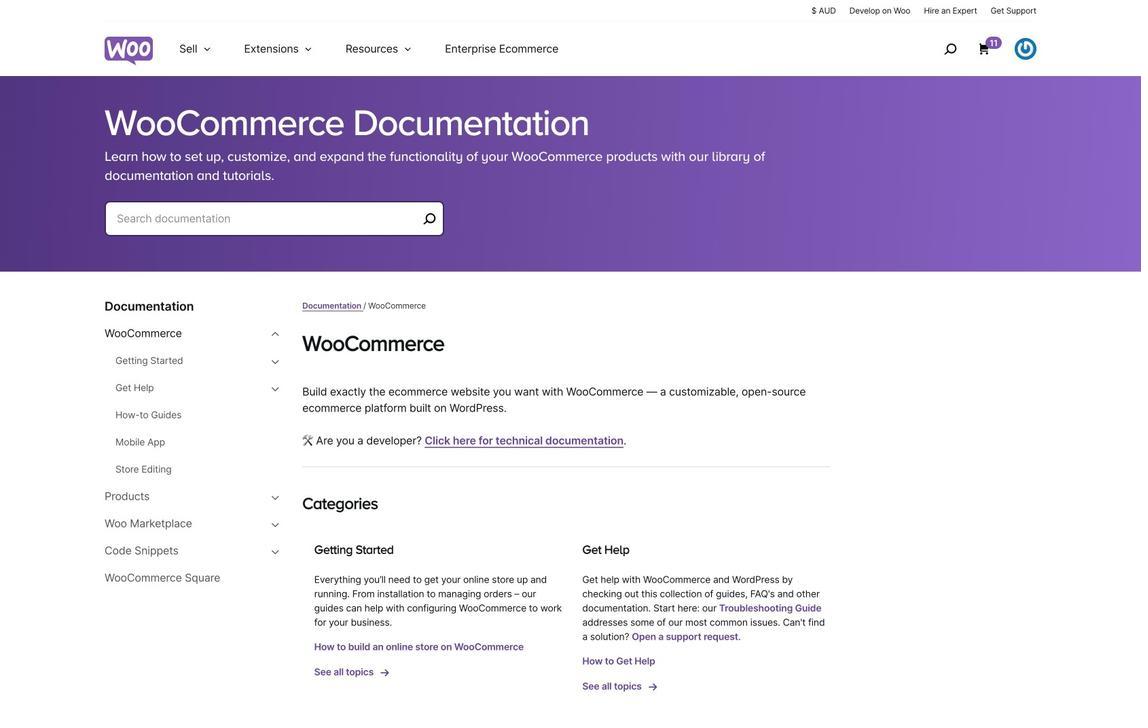 Task type: vqa. For each thing, say whether or not it's contained in the screenshot.
Getting
no



Task type: locate. For each thing, give the bounding box(es) containing it.
service navigation menu element
[[915, 27, 1037, 71]]

None search field
[[105, 201, 444, 253]]



Task type: describe. For each thing, give the bounding box(es) containing it.
open account menu image
[[1015, 38, 1037, 60]]

search image
[[940, 38, 961, 60]]

breadcrumb element
[[302, 299, 831, 313]]

Search documentation search field
[[117, 209, 418, 228]]



